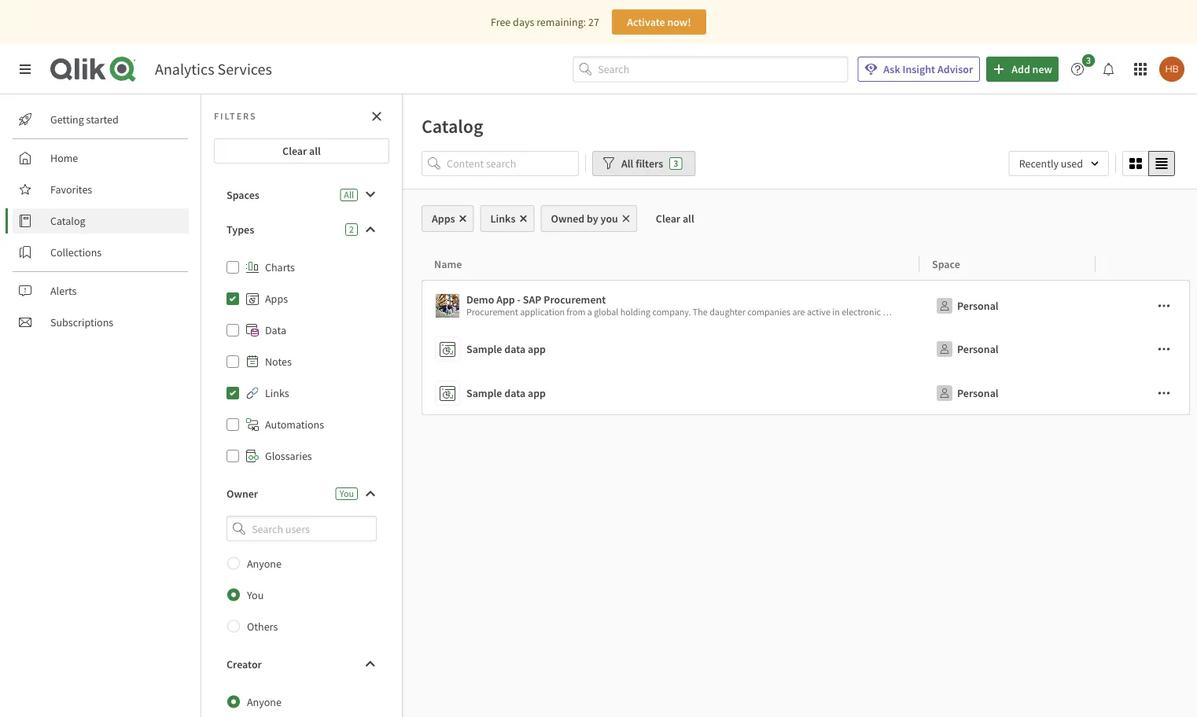 Task type: locate. For each thing, give the bounding box(es) containing it.
links
[[491, 212, 516, 226], [265, 386, 289, 400]]

filters region
[[403, 148, 1197, 189]]

1 horizontal spatial all
[[621, 157, 634, 171]]

in
[[832, 306, 840, 318]]

from
[[567, 306, 585, 318]]

0 vertical spatial sample data app button
[[435, 334, 913, 365]]

anyone down search users text field
[[247, 557, 282, 571]]

Search text field
[[598, 56, 848, 82]]

more actions image right the etc. at the right top of the page
[[1158, 300, 1170, 312]]

1 cell from the top
[[1096, 280, 1190, 327]]

3
[[1086, 54, 1091, 66], [673, 157, 678, 170]]

1 vertical spatial app
[[528, 386, 546, 400]]

creator
[[227, 657, 262, 671]]

cell up more actions icon in the top of the page
[[1096, 280, 1190, 327]]

0 horizontal spatial procurement
[[466, 306, 518, 318]]

sample data app
[[466, 342, 546, 356], [466, 386, 546, 400]]

1 horizontal spatial you
[[340, 488, 354, 500]]

1 vertical spatial data
[[504, 342, 526, 356]]

more actions image
[[1158, 300, 1170, 312], [1158, 387, 1170, 400]]

1 horizontal spatial procurement
[[544, 293, 606, 307]]

anyone
[[247, 557, 282, 571], [247, 695, 282, 709]]

sample for sample data app button corresponding to first cell from the bottom of the page personal cell
[[466, 386, 502, 400]]

data for first cell from the bottom of the page
[[504, 386, 526, 400]]

0 vertical spatial more actions image
[[1158, 300, 1170, 312]]

filters
[[636, 157, 663, 171]]

data for 2nd cell
[[504, 342, 526, 356]]

automations
[[265, 418, 324, 432]]

1 vertical spatial personal
[[957, 342, 999, 356]]

0 horizontal spatial all
[[344, 189, 354, 201]]

all
[[621, 157, 634, 171], [344, 189, 354, 201]]

0 vertical spatial app
[[528, 342, 546, 356]]

products
[[883, 306, 918, 318]]

1 horizontal spatial the
[[1134, 306, 1149, 318]]

1 vertical spatial links
[[265, 386, 289, 400]]

sample data app button
[[435, 334, 913, 365], [435, 378, 913, 409]]

3 right 'filters'
[[673, 157, 678, 170]]

and
[[920, 306, 935, 318], [1037, 306, 1052, 318]]

ask insight advisor
[[884, 62, 973, 76]]

0 horizontal spatial apps
[[265, 292, 288, 306]]

1 horizontal spatial clear
[[656, 212, 680, 226]]

more actions image
[[1158, 343, 1170, 356]]

more actions image down more actions icon in the top of the page
[[1158, 387, 1170, 400]]

2 vertical spatial personal
[[957, 386, 999, 400]]

the right the etc. at the right top of the page
[[1134, 306, 1149, 318]]

1 horizontal spatial clear all
[[656, 212, 694, 226]]

0 vertical spatial links
[[491, 212, 516, 226]]

procurement right sap
[[544, 293, 606, 307]]

ask insight advisor button
[[858, 57, 980, 82]]

1 anyone from the top
[[247, 557, 282, 571]]

catalog
[[422, 114, 483, 138], [50, 214, 85, 228]]

0 horizontal spatial clear all button
[[214, 138, 389, 164]]

1 vertical spatial more actions image
[[1158, 387, 1170, 400]]

1 vertical spatial personal button
[[932, 337, 1002, 362]]

apps up data
[[265, 292, 288, 306]]

insight
[[903, 62, 935, 76]]

0 horizontal spatial clear all
[[282, 144, 321, 158]]

1 horizontal spatial links
[[491, 212, 516, 226]]

personal button for third cell from the bottom of the page
[[932, 293, 1002, 319]]

0 vertical spatial clear all
[[282, 144, 321, 158]]

data
[[265, 323, 286, 337]]

1 horizontal spatial and
[[1037, 306, 1052, 318]]

catalog up content search text box
[[422, 114, 483, 138]]

recently used
[[1019, 157, 1083, 171]]

0 horizontal spatial the
[[693, 306, 708, 318]]

2
[[349, 223, 354, 236]]

a
[[587, 306, 592, 318]]

cell
[[1096, 280, 1190, 327], [1096, 327, 1190, 371], [1096, 371, 1190, 415]]

sample for sample data app button associated with 2nd cell's personal cell
[[466, 342, 502, 356]]

you
[[601, 212, 618, 226]]

used
[[1061, 157, 1083, 171]]

owner
[[227, 487, 258, 501]]

-
[[517, 293, 521, 307]]

clear all
[[282, 144, 321, 158], [656, 212, 694, 226]]

3 personal cell from the top
[[920, 371, 1096, 415]]

1 horizontal spatial clear all button
[[643, 205, 707, 232]]

links inside button
[[491, 212, 516, 226]]

3 personal from the top
[[957, 386, 999, 400]]

3 right new
[[1086, 54, 1091, 66]]

others
[[247, 620, 278, 634]]

and right products
[[920, 306, 935, 318]]

1 sample data app from the top
[[466, 342, 546, 356]]

2 app from the top
[[528, 386, 546, 400]]

1 vertical spatial sample
[[466, 386, 502, 400]]

1 vertical spatial catalog
[[50, 214, 85, 228]]

activate now! link
[[612, 9, 706, 35]]

2 personal cell from the top
[[920, 327, 1096, 371]]

0 vertical spatial data
[[1151, 306, 1168, 318]]

0 horizontal spatial catalog
[[50, 214, 85, 228]]

notes
[[265, 355, 292, 369]]

and right chemicals
[[1037, 306, 1052, 318]]

0 vertical spatial all
[[309, 144, 321, 158]]

0 vertical spatial sample
[[466, 342, 502, 356]]

home link
[[13, 146, 189, 171]]

None field
[[214, 516, 389, 542]]

1 vertical spatial you
[[247, 588, 264, 602]]

1 sample from the top
[[466, 342, 502, 356]]

0 horizontal spatial you
[[247, 588, 264, 602]]

0 vertical spatial catalog
[[422, 114, 483, 138]]

1 vertical spatial clear all button
[[643, 205, 707, 232]]

2 vertical spatial personal button
[[932, 381, 1002, 406]]

you
[[340, 488, 354, 500], [247, 588, 264, 602]]

collections link
[[13, 240, 189, 265]]

1 personal from the top
[[957, 299, 999, 313]]

personal cell
[[920, 280, 1096, 327], [920, 327, 1096, 371], [920, 371, 1096, 415]]

all for all
[[344, 189, 354, 201]]

started
[[86, 112, 119, 127]]

3 button
[[1065, 54, 1100, 82]]

0 horizontal spatial links
[[265, 386, 289, 400]]

automotive
[[937, 306, 982, 318]]

links button
[[480, 205, 534, 232]]

0 horizontal spatial 3
[[673, 157, 678, 170]]

1 app from the top
[[528, 342, 546, 356]]

cell down more actions icon in the top of the page
[[1096, 371, 1190, 415]]

procurement left sap
[[466, 306, 518, 318]]

getting started link
[[13, 107, 189, 132]]

close sidebar menu image
[[19, 63, 31, 76]]

name
[[434, 257, 462, 271]]

0 vertical spatial you
[[340, 488, 354, 500]]

2 sample from the top
[[466, 386, 502, 400]]

advisor
[[938, 62, 973, 76]]

by
[[587, 212, 598, 226]]

services
[[218, 59, 272, 79]]

all up '2'
[[344, 189, 354, 201]]

links right apps 'button'
[[491, 212, 516, 226]]

personal cell for third cell from the bottom of the page
[[920, 280, 1096, 327]]

free days remaining: 27
[[491, 15, 599, 29]]

3 personal button from the top
[[932, 381, 1002, 406]]

2 vertical spatial data
[[504, 386, 526, 400]]

owned by you
[[551, 212, 618, 226]]

catalog down favorites
[[50, 214, 85, 228]]

1 vertical spatial clear all
[[656, 212, 694, 226]]

1 personal cell from the top
[[920, 280, 1096, 327]]

0 vertical spatial all
[[621, 157, 634, 171]]

1 horizontal spatial 3
[[1086, 54, 1091, 66]]

sample
[[466, 342, 502, 356], [466, 386, 502, 400]]

2 personal button from the top
[[932, 337, 1002, 362]]

0 vertical spatial 3
[[1086, 54, 1091, 66]]

1 vertical spatial sample data app
[[466, 386, 546, 400]]

anyone inside owner option group
[[247, 557, 282, 571]]

0 vertical spatial personal button
[[932, 293, 1002, 319]]

1 vertical spatial anyone
[[247, 695, 282, 709]]

data
[[1151, 306, 1168, 318], [504, 342, 526, 356], [504, 386, 526, 400]]

1 vertical spatial all
[[683, 212, 694, 226]]

comes
[[1170, 306, 1196, 318]]

3 inside filters region
[[673, 157, 678, 170]]

app
[[528, 342, 546, 356], [528, 386, 546, 400]]

etc.
[[1118, 306, 1132, 318]]

1 vertical spatial sample data app button
[[435, 378, 913, 409]]

1 vertical spatial all
[[344, 189, 354, 201]]

clear
[[282, 144, 307, 158], [656, 212, 680, 226]]

demo app - sap procurement procurement application from a global holding company. the daughter companies are active in electronic products and automotive to chemicals and pharmaceutical etc. the data comes 
[[466, 293, 1197, 318]]

sample data app button for first cell from the bottom of the page personal cell
[[435, 378, 913, 409]]

clear all button up spaces
[[214, 138, 389, 164]]

2 sample data app from the top
[[466, 386, 546, 400]]

1 more actions image from the top
[[1158, 300, 1170, 312]]

switch view group
[[1122, 151, 1175, 176]]

electronic
[[842, 306, 881, 318]]

1 vertical spatial 3
[[673, 157, 678, 170]]

alerts
[[50, 284, 77, 298]]

1 personal button from the top
[[932, 293, 1002, 319]]

all inside filters region
[[621, 157, 634, 171]]

2 more actions image from the top
[[1158, 387, 1170, 400]]

collections
[[50, 245, 102, 260]]

1 sample data app button from the top
[[435, 334, 913, 365]]

0 vertical spatial apps
[[432, 212, 455, 226]]

clear all button
[[214, 138, 389, 164], [643, 205, 707, 232]]

active
[[807, 306, 831, 318]]

0 vertical spatial sample data app
[[466, 342, 546, 356]]

anyone down creator
[[247, 695, 282, 709]]

2 personal from the top
[[957, 342, 999, 356]]

companies
[[748, 306, 791, 318]]

you up the others
[[247, 588, 264, 602]]

2 sample data app button from the top
[[435, 378, 913, 409]]

cell down the etc. at the right top of the page
[[1096, 327, 1190, 371]]

clear all button down 'filters'
[[643, 205, 707, 232]]

Recently used field
[[1009, 151, 1109, 176]]

links down notes
[[265, 386, 289, 400]]

the left daughter
[[693, 306, 708, 318]]

all
[[309, 144, 321, 158], [683, 212, 694, 226]]

home
[[50, 151, 78, 165]]

now!
[[667, 15, 691, 29]]

all filters
[[621, 157, 663, 171]]

0 vertical spatial clear
[[282, 144, 307, 158]]

personal
[[957, 299, 999, 313], [957, 342, 999, 356], [957, 386, 999, 400]]

getting
[[50, 112, 84, 127]]

apps
[[432, 212, 455, 226], [265, 292, 288, 306]]

add new button
[[987, 57, 1059, 82]]

personal for 2nd cell
[[957, 342, 999, 356]]

personal button
[[932, 293, 1002, 319], [932, 337, 1002, 362], [932, 381, 1002, 406]]

all left 'filters'
[[621, 157, 634, 171]]

you up search users text field
[[340, 488, 354, 500]]

demo
[[466, 293, 494, 307]]

apps up name
[[432, 212, 455, 226]]

0 vertical spatial personal
[[957, 299, 999, 313]]

0 vertical spatial anyone
[[247, 557, 282, 571]]

0 horizontal spatial and
[[920, 306, 935, 318]]

1 horizontal spatial apps
[[432, 212, 455, 226]]

Search users text field
[[249, 516, 358, 542]]

apps button
[[422, 205, 474, 232]]



Task type: describe. For each thing, give the bounding box(es) containing it.
pharmaceutical
[[1054, 306, 1116, 318]]

space
[[932, 257, 960, 271]]

subscriptions
[[50, 315, 113, 330]]

all for all filters
[[621, 157, 634, 171]]

2 the from the left
[[1134, 306, 1149, 318]]

personal for third cell from the bottom of the page
[[957, 299, 999, 313]]

1 vertical spatial apps
[[265, 292, 288, 306]]

0 vertical spatial clear all button
[[214, 138, 389, 164]]

app
[[496, 293, 515, 307]]

charts
[[265, 260, 295, 275]]

2 anyone from the top
[[247, 695, 282, 709]]

3 cell from the top
[[1096, 371, 1190, 415]]

sample data app for first cell from the bottom of the page personal cell
[[466, 386, 546, 400]]

analytics services element
[[155, 59, 272, 79]]

analytics services
[[155, 59, 272, 79]]

2 and from the left
[[1037, 306, 1052, 318]]

personal for first cell from the bottom of the page
[[957, 386, 999, 400]]

favorites link
[[13, 177, 189, 202]]

catalog inside catalog link
[[50, 214, 85, 228]]

sample data app for 2nd cell's personal cell
[[466, 342, 546, 356]]

recently
[[1019, 157, 1059, 171]]

personal button for 2nd cell
[[932, 337, 1002, 362]]

howard brown image
[[1159, 57, 1185, 82]]

0 horizontal spatial clear
[[282, 144, 307, 158]]

qlik sense app image
[[436, 294, 459, 318]]

activate now!
[[627, 15, 691, 29]]

alerts link
[[13, 278, 189, 304]]

1 horizontal spatial catalog
[[422, 114, 483, 138]]

personal cell for first cell from the bottom of the page
[[920, 371, 1096, 415]]

new
[[1032, 62, 1052, 76]]

spaces
[[227, 188, 259, 202]]

3 inside dropdown button
[[1086, 54, 1091, 66]]

types
[[227, 223, 254, 237]]

remaining:
[[537, 15, 586, 29]]

you inside owner option group
[[247, 588, 264, 602]]

getting started
[[50, 112, 119, 127]]

1 vertical spatial clear
[[656, 212, 680, 226]]

activate
[[627, 15, 665, 29]]

free
[[491, 15, 511, 29]]

1 and from the left
[[920, 306, 935, 318]]

sample data app button for 2nd cell's personal cell
[[435, 334, 913, 365]]

days
[[513, 15, 534, 29]]

add
[[1012, 62, 1030, 76]]

app for sample data app button corresponding to first cell from the bottom of the page personal cell
[[528, 386, 546, 400]]

ask
[[884, 62, 900, 76]]

company.
[[652, 306, 691, 318]]

sap
[[523, 293, 542, 307]]

personal button for first cell from the bottom of the page
[[932, 381, 1002, 406]]

more actions image for first cell from the bottom of the page
[[1158, 387, 1170, 400]]

0 horizontal spatial all
[[309, 144, 321, 158]]

searchbar element
[[573, 56, 848, 82]]

1 horizontal spatial all
[[683, 212, 694, 226]]

catalog link
[[13, 208, 189, 234]]

2 cell from the top
[[1096, 327, 1190, 371]]

data inside "demo app - sap procurement procurement application from a global holding company. the daughter companies are active in electronic products and automotive to chemicals and pharmaceutical etc. the data comes"
[[1151, 306, 1168, 318]]

glossaries
[[265, 449, 312, 463]]

personal cell for 2nd cell
[[920, 327, 1096, 371]]

1 the from the left
[[693, 306, 708, 318]]

application
[[520, 306, 565, 318]]

subscriptions link
[[13, 310, 189, 335]]

add new
[[1012, 62, 1052, 76]]

holding
[[620, 306, 651, 318]]

global
[[594, 306, 619, 318]]

daughter
[[710, 306, 746, 318]]

navigation pane element
[[0, 101, 201, 341]]

favorites
[[50, 182, 92, 197]]

analytics
[[155, 59, 214, 79]]

app for sample data app button associated with 2nd cell's personal cell
[[528, 342, 546, 356]]

owned by you button
[[541, 205, 637, 232]]

filters
[[214, 110, 257, 122]]

chemicals
[[994, 306, 1035, 318]]

Content search text field
[[447, 151, 579, 176]]

owner option group
[[214, 548, 389, 642]]

27
[[588, 15, 599, 29]]

more actions image for third cell from the bottom of the page
[[1158, 300, 1170, 312]]

to
[[984, 306, 992, 318]]

are
[[792, 306, 805, 318]]

apps inside 'button'
[[432, 212, 455, 226]]

creator button
[[214, 652, 389, 677]]

owned
[[551, 212, 585, 226]]



Task type: vqa. For each thing, say whether or not it's contained in the screenshot.
the top Notifications sent to your email Element
no



